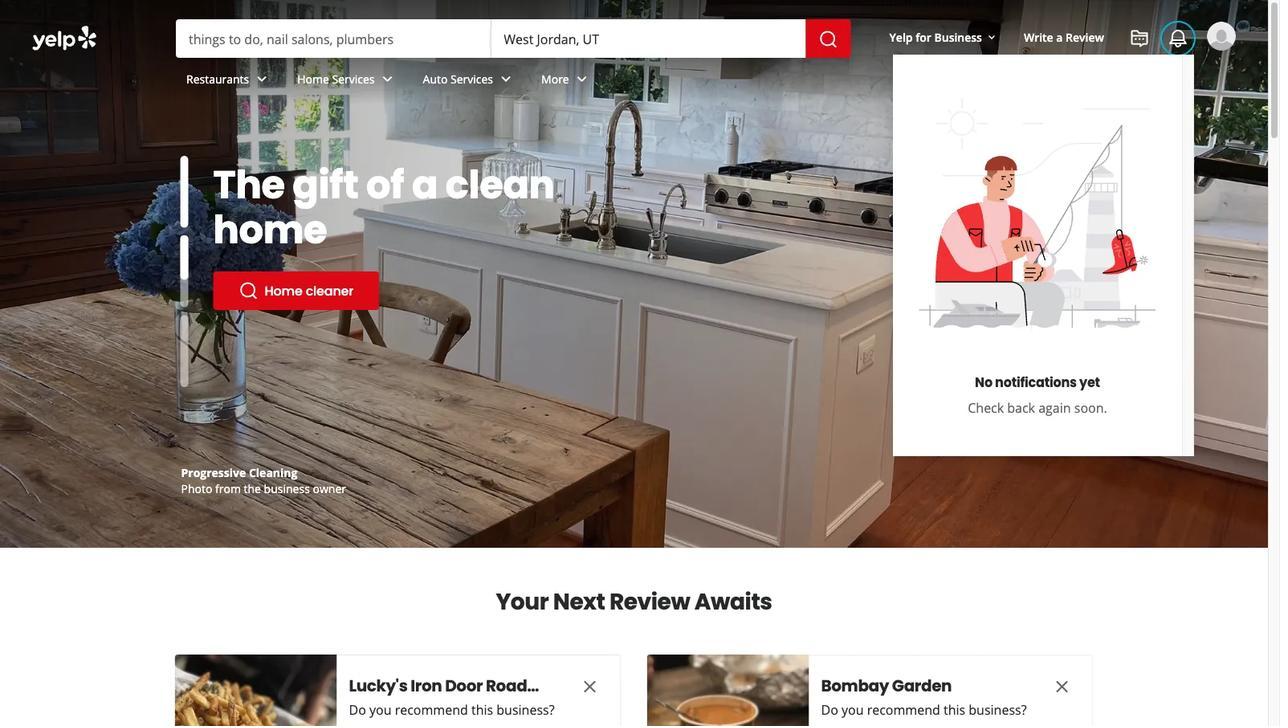 Task type: describe. For each thing, give the bounding box(es) containing it.
business? inside lucky's iron door roadhouse do you recommend this business?
[[497, 701, 555, 718]]

photo
[[181, 481, 212, 496]]

home
[[213, 202, 327, 257]]

more
[[541, 71, 569, 86]]

16 chevron down v2 image
[[985, 31, 998, 44]]

24 chevron down v2 image for restaurants
[[252, 69, 272, 89]]

home cleaner link
[[213, 271, 379, 310]]

24 chevron down v2 image for auto services
[[496, 69, 516, 89]]

recommend inside lucky's iron door roadhouse do you recommend this business?
[[395, 701, 468, 718]]

cleaning
[[249, 465, 297, 480]]

iron
[[411, 675, 442, 697]]

dismiss card image for lucky's iron door roadhouse
[[580, 677, 600, 696]]

lucky's iron door roadhouse do you recommend this business?
[[349, 675, 576, 718]]

more link
[[528, 58, 605, 104]]

back
[[1007, 399, 1035, 416]]

explore banner section banner
[[0, 0, 1268, 548]]

review for a
[[1066, 29, 1104, 45]]

review for next
[[609, 585, 690, 617]]

photo of bombay garden image
[[647, 655, 809, 726]]

restaurants
[[186, 71, 249, 86]]

check
[[968, 399, 1004, 416]]

your
[[496, 585, 549, 617]]

business? inside bombay garden do you recommend this business?
[[969, 701, 1027, 718]]

lucky's
[[349, 675, 408, 697]]

recommend inside bombay garden do you recommend this business?
[[867, 701, 940, 718]]

Find text field
[[189, 30, 478, 47]]

restaurants link
[[173, 58, 284, 104]]

none search field inside explore banner section banner
[[176, 19, 854, 58]]

none field find
[[189, 30, 478, 47]]

business
[[934, 29, 982, 45]]

a inside the gift of a clean home
[[412, 157, 438, 212]]

this inside bombay garden do you recommend this business?
[[944, 701, 965, 718]]

lucky's iron door roadhouse link
[[349, 675, 576, 697]]

24 search v2 image
[[239, 281, 258, 300]]

yelp for business button
[[883, 22, 1005, 51]]

again
[[1039, 399, 1071, 416]]

you inside bombay garden do you recommend this business?
[[842, 701, 864, 718]]

for
[[916, 29, 932, 45]]

search image
[[819, 30, 838, 49]]

do inside bombay garden do you recommend this business?
[[821, 701, 838, 718]]

bombay
[[821, 675, 889, 697]]

24 chevron down v2 image
[[378, 69, 397, 89]]

auto services
[[423, 71, 493, 86]]

roadhouse
[[486, 675, 576, 697]]

write
[[1024, 29, 1053, 45]]

notifications image
[[1169, 29, 1188, 48]]

cleaner
[[306, 281, 354, 300]]

1 select slide image from the top
[[180, 156, 188, 228]]

door
[[445, 675, 483, 697]]

notifications
[[995, 373, 1077, 391]]

soon.
[[1074, 399, 1107, 416]]



Task type: locate. For each thing, give the bounding box(es) containing it.
0 vertical spatial review
[[1066, 29, 1104, 45]]

this inside lucky's iron door roadhouse do you recommend this business?
[[471, 701, 493, 718]]

next
[[553, 585, 605, 617]]

24 chevron down v2 image inside more link
[[572, 69, 592, 89]]

1 horizontal spatial 24 chevron down v2 image
[[496, 69, 516, 89]]

1 dismiss card image from the left
[[580, 677, 600, 696]]

a right write
[[1056, 29, 1063, 45]]

1 business? from the left
[[497, 701, 555, 718]]

1 vertical spatial home
[[265, 281, 303, 300]]

recommend
[[395, 701, 468, 718], [867, 701, 940, 718]]

you down lucky's
[[369, 701, 392, 718]]

terry t. image
[[1207, 22, 1236, 51]]

home cleaner
[[265, 281, 354, 300]]

gift
[[293, 157, 358, 212]]

None search field
[[176, 19, 854, 58]]

24 chevron down v2 image inside auto services link
[[496, 69, 516, 89]]

dismiss card image
[[580, 677, 600, 696], [1053, 677, 1072, 696]]

select slide image
[[180, 156, 188, 228], [180, 210, 188, 281]]

home services link
[[284, 58, 410, 104]]

you
[[369, 701, 392, 718], [842, 701, 864, 718]]

2 24 chevron down v2 image from the left
[[496, 69, 516, 89]]

home for home services
[[297, 71, 329, 86]]

progressive cleaning link
[[181, 465, 297, 480]]

1 services from the left
[[332, 71, 375, 86]]

user actions element
[[877, 20, 1259, 456]]

garden
[[892, 675, 952, 697]]

24 chevron down v2 image
[[252, 69, 272, 89], [496, 69, 516, 89], [572, 69, 592, 89]]

yelp for business
[[890, 29, 982, 45]]

0 vertical spatial home
[[297, 71, 329, 86]]

services for auto services
[[451, 71, 493, 86]]

photo of lucky's iron door roadhouse image
[[175, 655, 337, 726]]

none field up home services
[[189, 30, 478, 47]]

no notifications yet check back again soon.
[[968, 373, 1107, 416]]

24 chevron down v2 image inside restaurants link
[[252, 69, 272, 89]]

2 none field from the left
[[504, 30, 793, 47]]

0 horizontal spatial a
[[412, 157, 438, 212]]

review
[[1066, 29, 1104, 45], [609, 585, 690, 617]]

projects image
[[1130, 29, 1149, 48]]

None search field
[[0, 0, 1268, 456]]

business
[[264, 481, 310, 496]]

write a review link
[[1018, 22, 1111, 51]]

home inside business categories element
[[297, 71, 329, 86]]

2 do from the left
[[821, 701, 838, 718]]

a right of
[[412, 157, 438, 212]]

0 horizontal spatial you
[[369, 701, 392, 718]]

2 recommend from the left
[[867, 701, 940, 718]]

owner
[[313, 481, 346, 496]]

auto
[[423, 71, 448, 86]]

services right the auto
[[451, 71, 493, 86]]

auto services link
[[410, 58, 528, 104]]

select slide image left the 24 search v2 "icon"
[[180, 210, 188, 281]]

do inside lucky's iron door roadhouse do you recommend this business?
[[349, 701, 366, 718]]

24 chevron down v2 image for more
[[572, 69, 592, 89]]

2 this from the left
[[944, 701, 965, 718]]

dismiss card image for bombay garden
[[1053, 677, 1072, 696]]

services for home services
[[332, 71, 375, 86]]

awaits
[[695, 585, 772, 617]]

2 dismiss card image from the left
[[1053, 677, 1072, 696]]

1 horizontal spatial you
[[842, 701, 864, 718]]

1 horizontal spatial none field
[[504, 30, 793, 47]]

progressive cleaning photo from the business owner
[[181, 465, 346, 496]]

bombay garden do you recommend this business?
[[821, 675, 1027, 718]]

do
[[349, 701, 366, 718], [821, 701, 838, 718]]

services left 24 chevron down v2 image
[[332, 71, 375, 86]]

home for home cleaner
[[265, 281, 303, 300]]

1 horizontal spatial review
[[1066, 29, 1104, 45]]

0 horizontal spatial dismiss card image
[[580, 677, 600, 696]]

do down bombay
[[821, 701, 838, 718]]

the gift of a clean home
[[213, 157, 555, 257]]

2 select slide image from the top
[[180, 210, 188, 281]]

you inside lucky's iron door roadhouse do you recommend this business?
[[369, 701, 392, 718]]

1 do from the left
[[349, 701, 366, 718]]

services
[[332, 71, 375, 86], [451, 71, 493, 86]]

your next review awaits
[[496, 585, 772, 617]]

yelp
[[890, 29, 913, 45]]

0 horizontal spatial this
[[471, 701, 493, 718]]

do down lucky's
[[349, 701, 366, 718]]

business categories element
[[173, 58, 1236, 104]]

from
[[215, 481, 241, 496]]

0 horizontal spatial do
[[349, 701, 366, 718]]

1 recommend from the left
[[395, 701, 468, 718]]

this down door
[[471, 701, 493, 718]]

1 vertical spatial review
[[609, 585, 690, 617]]

progressive
[[181, 465, 246, 480]]

1 horizontal spatial recommend
[[867, 701, 940, 718]]

1 horizontal spatial a
[[1056, 29, 1063, 45]]

0 horizontal spatial none field
[[189, 30, 478, 47]]

0 horizontal spatial recommend
[[395, 701, 468, 718]]

this down garden
[[944, 701, 965, 718]]

error illustration image
[[901, 80, 1174, 353]]

a
[[1056, 29, 1063, 45], [412, 157, 438, 212]]

select slide image left the
[[180, 156, 188, 228]]

the
[[244, 481, 261, 496]]

2 horizontal spatial 24 chevron down v2 image
[[572, 69, 592, 89]]

Near text field
[[504, 30, 793, 47]]

no
[[975, 373, 993, 391]]

1 horizontal spatial business?
[[969, 701, 1027, 718]]

bombay garden link
[[821, 675, 1022, 697]]

24 chevron down v2 image right auto services
[[496, 69, 516, 89]]

2 you from the left
[[842, 701, 864, 718]]

home services
[[297, 71, 375, 86]]

1 horizontal spatial dismiss card image
[[1053, 677, 1072, 696]]

you down bombay
[[842, 701, 864, 718]]

2 business? from the left
[[969, 701, 1027, 718]]

home down find "text field"
[[297, 71, 329, 86]]

None field
[[189, 30, 478, 47], [504, 30, 793, 47]]

this
[[471, 701, 493, 718], [944, 701, 965, 718]]

0 vertical spatial a
[[1056, 29, 1063, 45]]

none field up business categories element
[[504, 30, 793, 47]]

business?
[[497, 701, 555, 718], [969, 701, 1027, 718]]

1 horizontal spatial services
[[451, 71, 493, 86]]

yet
[[1079, 373, 1100, 391]]

home
[[297, 71, 329, 86], [265, 281, 303, 300]]

1 you from the left
[[369, 701, 392, 718]]

of
[[366, 157, 404, 212]]

review right next
[[609, 585, 690, 617]]

3 24 chevron down v2 image from the left
[[572, 69, 592, 89]]

none field near
[[504, 30, 793, 47]]

recommend down iron
[[395, 701, 468, 718]]

24 chevron down v2 image right restaurants
[[252, 69, 272, 89]]

1 horizontal spatial this
[[944, 701, 965, 718]]

clean
[[446, 157, 555, 212]]

0 horizontal spatial review
[[609, 585, 690, 617]]

1 this from the left
[[471, 701, 493, 718]]

business? down roadhouse
[[497, 701, 555, 718]]

0 horizontal spatial business?
[[497, 701, 555, 718]]

24 chevron down v2 image right more
[[572, 69, 592, 89]]

business? down bombay garden link
[[969, 701, 1027, 718]]

review right write
[[1066, 29, 1104, 45]]

0 horizontal spatial 24 chevron down v2 image
[[252, 69, 272, 89]]

none search field containing no notifications yet
[[0, 0, 1268, 456]]

1 vertical spatial a
[[412, 157, 438, 212]]

review inside write a review link
[[1066, 29, 1104, 45]]

write a review
[[1024, 29, 1104, 45]]

home right the 24 search v2 "icon"
[[265, 281, 303, 300]]

0 horizontal spatial services
[[332, 71, 375, 86]]

2 services from the left
[[451, 71, 493, 86]]

recommend down bombay garden link
[[867, 701, 940, 718]]

1 horizontal spatial do
[[821, 701, 838, 718]]

1 none field from the left
[[189, 30, 478, 47]]

1 24 chevron down v2 image from the left
[[252, 69, 272, 89]]

the
[[213, 157, 285, 212]]



Task type: vqa. For each thing, say whether or not it's contained in the screenshot.
top Seafood
no



